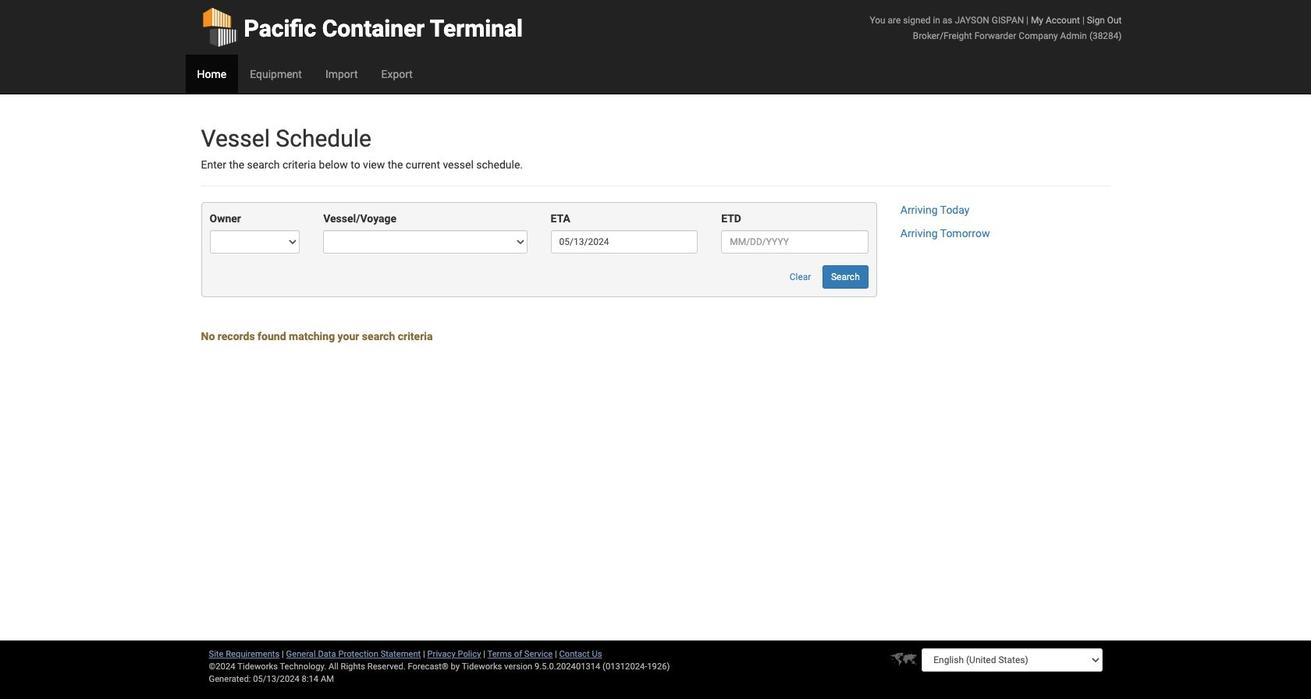 Task type: vqa. For each thing, say whether or not it's contained in the screenshot.
MM/dd/yyyy text field
yes



Task type: describe. For each thing, give the bounding box(es) containing it.
MM/dd/yyyy text field
[[551, 231, 698, 254]]

MM/dd/yyyy text field
[[721, 231, 869, 254]]



